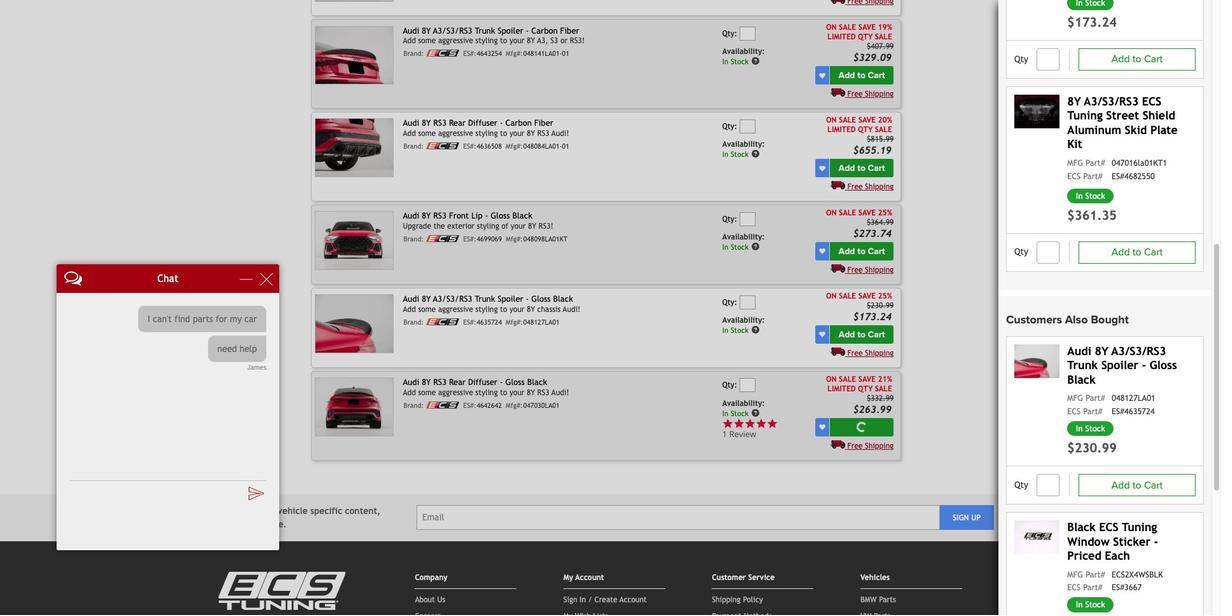 Task type: describe. For each thing, give the bounding box(es) containing it.
1 star image from the left
[[723, 419, 734, 430]]

es#: 4699069 mfg#: 048098la01kt
[[463, 235, 568, 243]]

qty: for $655.19
[[723, 122, 737, 131]]

add up black ecs tuning window sticker - priced each
[[1112, 479, 1130, 492]]

047016la01kt1 ecs part#
[[1068, 158, 1167, 181]]

es#4642642 - 047030la01 - audi 8y rs3 rear diffuser - gloss black - add some aggressive styling to your 8y rs3 audi! - ecs - audi image
[[315, 378, 394, 437]]

bmw
[[861, 596, 877, 605]]

4636508
[[477, 142, 502, 150]]

on sale save 25% $230.99 $173.24
[[826, 292, 894, 323]]

0 vertical spatial account
[[575, 574, 604, 583]]

$332.99
[[867, 395, 894, 404]]

$230.99 inside the "on sale save 25% $230.99 $173.24"
[[867, 302, 894, 311]]

company
[[415, 574, 448, 583]]

in stock for $230.99
[[1076, 424, 1106, 434]]

add inside audi 8y a3/s3/rs3 trunk spoiler - gloss black add some aggressive styling to your 8y chassis audi!
[[403, 305, 416, 314]]

save for $263.99
[[859, 376, 876, 384]]

shipping for $173.24
[[865, 349, 894, 358]]

20%
[[878, 116, 892, 125]]

add inside audi 8y a3/s3/rs3 trunk spoiler - carbon fiber add some aggressive styling to your 8y a3, s3 or rs3!
[[403, 36, 416, 45]]

add down $329.09
[[839, 70, 855, 81]]

availability: for $329.09
[[723, 47, 765, 56]]

bought
[[1091, 313, 1129, 327]]

1 vertical spatial $230.99
[[1068, 441, 1117, 456]]

my
[[564, 574, 573, 583]]

21%
[[878, 376, 892, 384]]

audi 8y a3/s3/rs3 trunk spoiler - carbon fiber add some aggressive styling to your 8y a3, s3 or rs3!
[[403, 26, 585, 45]]

a3/s3/rs3 for audi 8y a3/s3/rs3 trunk spoiler - gloss black add some aggressive styling to your 8y chassis audi!
[[433, 295, 473, 304]]

add to cart button up street
[[1079, 48, 1196, 71]]

audi! for $655.19
[[552, 129, 569, 138]]

each
[[1105, 550, 1131, 563]]

free shipping for $329.09
[[848, 90, 894, 99]]

part# inside ecs2x4wsblk ecs part#
[[1084, 584, 1103, 593]]

3 mfg#: from the top
[[506, 235, 523, 243]]

1 vertical spatial account
[[620, 596, 647, 605]]

free shipping image for $655.19
[[831, 181, 845, 190]]

4699069
[[477, 235, 502, 243]]

up for sign up to get vehicle specific content, sales, and more.
[[238, 506, 248, 517]]

ecs2x4wsblk
[[1112, 570, 1163, 580]]

brand: for $329.09
[[404, 50, 424, 57]]

$173.24 inside the "on sale save 25% $230.99 $173.24"
[[853, 311, 892, 323]]

sign up button
[[940, 506, 994, 531]]

shield
[[1143, 109, 1176, 122]]

content,
[[345, 506, 381, 517]]

es#4635724
[[1112, 407, 1155, 417]]

add to cart button down the "on sale save 25% $230.99 $173.24"
[[830, 326, 894, 344]]

mfg for $361.35
[[1068, 158, 1083, 168]]

some for $655.19
[[418, 129, 436, 138]]

styling for $329.09
[[476, 36, 498, 45]]

rs3! inside audi 8y rs3 front lip - gloss black upgrade the exterior styling of your 8y rs3!
[[539, 222, 554, 231]]

- for audi 8y a3/s3/rs3 trunk spoiler - gloss black add some aggressive styling to your 8y chassis audi!
[[526, 295, 529, 304]]

3 add to wish list image from the top
[[819, 248, 826, 255]]

ecs - corporate logo image for $655.19
[[426, 142, 459, 149]]

create
[[595, 596, 618, 605]]

4 brand: from the top
[[404, 319, 424, 326]]

2 1 review link from the top
[[723, 429, 778, 441]]

free shipping image for $173.24
[[831, 347, 845, 356]]

question sign image for $655.19
[[751, 149, 760, 158]]

to inside 'audi 8y rs3 rear diffuser - gloss black add some aggressive styling to your 8y rs3 audi!'
[[500, 389, 507, 397]]

review
[[729, 429, 757, 441]]

your inside audi 8y rs3 front lip - gloss black upgrade the exterior styling of your 8y rs3!
[[511, 222, 526, 231]]

add to wish list image for $263.99
[[819, 425, 826, 431]]

to inside audi 8y rs3 rear diffuser - carbon fiber add some aggressive styling to your 8y rs3 audi!
[[500, 129, 507, 138]]

also
[[1065, 313, 1088, 327]]

2 star image from the left
[[756, 419, 767, 430]]

audi! for $263.99
[[552, 389, 569, 397]]

add to cart button up sticker
[[1079, 475, 1196, 497]]

1 star image from the left
[[734, 419, 745, 430]]

audi for audi 8y a3/s3/rs3 trunk spoiler - gloss black
[[1068, 345, 1092, 358]]

5 availability: from the top
[[723, 399, 765, 408]]

sale for $329.09
[[875, 33, 892, 42]]

4 ecs - corporate logo image from the top
[[426, 319, 459, 326]]

window
[[1068, 535, 1110, 549]]

sale for $273.74
[[839, 209, 856, 218]]

tuning inside 8y a3/s3/rs3 ecs tuning street shield aluminum skid plate kit
[[1068, 109, 1103, 122]]

ecs for audi 8y a3/s3/rs3 trunk spoiler - gloss black
[[1068, 407, 1081, 417]]

limited for $655.19
[[828, 126, 856, 135]]

styling for $263.99
[[476, 389, 498, 397]]

kit
[[1068, 138, 1083, 151]]

black ecs tuning window sticker - priced each image
[[1015, 521, 1060, 555]]

add to cart button down the $655.19
[[830, 159, 894, 178]]

8y inside 8y a3/s3/rs3 ecs tuning street shield aluminum skid plate kit
[[1068, 95, 1081, 108]]

rear for $655.19
[[449, 119, 466, 128]]

my account
[[564, 574, 604, 583]]

s3
[[551, 36, 558, 45]]

4 mfg#: from the top
[[506, 319, 523, 326]]

policy
[[743, 596, 763, 605]]

/
[[588, 596, 592, 605]]

save for $173.24
[[859, 292, 876, 301]]

es#4682550
[[1112, 172, 1155, 181]]

add to cart button down $263.99
[[830, 419, 894, 437]]

tuning inside black ecs tuning window sticker - priced each
[[1122, 521, 1158, 534]]

es#4643254 - 048141la01-01 - audi 8y a3/s3/rs3 trunk spoiler - carbon fiber - add some aggressive styling to your 8y a3, s3 or rs3! - ecs - audi image
[[315, 26, 394, 85]]

gloss for audi 8y rs3 rear diffuser - gloss black add some aggressive styling to your 8y rs3 audi!
[[506, 378, 525, 388]]

aggressive for $329.09
[[438, 36, 473, 45]]

availability: in stock for $173.24
[[723, 316, 765, 335]]

street
[[1107, 109, 1140, 122]]

audi for audi 8y rs3 front lip - gloss black upgrade the exterior styling of your 8y rs3!
[[403, 211, 419, 221]]

047030la01
[[523, 402, 560, 410]]

availability: for $273.74
[[723, 233, 765, 242]]

aluminum
[[1068, 123, 1122, 137]]

3 free shipping image from the top
[[831, 264, 845, 273]]

and
[[244, 520, 259, 530]]

on for $655.19
[[826, 116, 837, 125]]

5 availability: in stock from the top
[[723, 399, 765, 418]]

0 horizontal spatial 048127la01
[[523, 319, 560, 326]]

limited for $263.99
[[828, 385, 856, 394]]

some inside audi 8y a3/s3/rs3 trunk spoiler - gloss black add some aggressive styling to your 8y chassis audi!
[[418, 305, 436, 314]]

ecs - corporate logo image for $263.99
[[426, 402, 459, 409]]

more.
[[262, 520, 287, 530]]

black for audi 8y rs3 front lip - gloss black upgrade the exterior styling of your 8y rs3!
[[513, 211, 532, 221]]

front
[[449, 211, 469, 221]]

sign for sign up
[[953, 514, 969, 523]]

add down the "on sale save 25% $230.99 $173.24"
[[839, 329, 855, 340]]

trunk for audi 8y a3/s3/rs3 trunk spoiler - gloss black
[[1068, 359, 1098, 372]]

1
[[723, 429, 727, 441]]

Email email field
[[417, 506, 940, 531]]

25% for $173.24
[[878, 292, 892, 301]]

save for $329.09
[[859, 23, 876, 32]]

about us
[[415, 596, 445, 605]]

about us link
[[415, 596, 445, 605]]

4642642
[[477, 402, 502, 410]]

availability: for $655.19
[[723, 140, 765, 149]]

part# inside 047016la01kt1 ecs part#
[[1084, 172, 1103, 181]]

parts
[[879, 596, 896, 605]]

- for audi 8y rs3 rear diffuser - carbon fiber add some aggressive styling to your 8y rs3 audi!
[[500, 119, 503, 128]]

$407.99
[[867, 42, 894, 51]]

sign up
[[953, 514, 981, 523]]

es#: 4643254 mfg#: 048141la01-01
[[463, 50, 569, 57]]

save for $655.19
[[859, 116, 876, 125]]

mfg#: for $329.09
[[506, 50, 523, 57]]

es#: 4635724 mfg#: 048127la01
[[463, 319, 560, 326]]

$361.35
[[1068, 208, 1117, 222]]

spoiler for audi 8y a3/s3/rs3 trunk spoiler - carbon fiber add some aggressive styling to your 8y a3, s3 or rs3!
[[498, 26, 524, 35]]

vehicle
[[278, 506, 308, 517]]

gloss for audi 8y rs3 front lip - gloss black upgrade the exterior styling of your 8y rs3!
[[491, 211, 510, 221]]

audi for audi 8y rs3 rear diffuser - gloss black add some aggressive styling to your 8y rs3 audi!
[[403, 378, 419, 388]]

on for $273.74
[[826, 209, 837, 218]]

free shipping for $173.24
[[848, 349, 894, 358]]

es#4699069 - 048098la01kt - audi 8y rs3 front lip - gloss black - upgrade the exterior styling of your 8y rs3! - ecs - audi image
[[315, 211, 394, 271]]

1 review
[[723, 429, 757, 441]]

aggressive inside audi 8y a3/s3/rs3 trunk spoiler - gloss black add some aggressive styling to your 8y chassis audi!
[[438, 305, 473, 314]]

2 star image from the left
[[745, 419, 756, 430]]

free shipping image for qty
[[831, 440, 845, 449]]

4 es#: from the top
[[463, 319, 476, 326]]

on for $263.99
[[826, 376, 837, 384]]

$329.09
[[853, 52, 892, 63]]

$263.99
[[853, 404, 892, 416]]

carbon for $329.09
[[532, 26, 558, 35]]

get
[[262, 506, 275, 517]]

ecs2x4wsblk ecs part#
[[1068, 570, 1163, 593]]

qty inside the on sale save 20% limited qty sale $815.99 $655.19
[[858, 126, 873, 135]]

vehicles
[[861, 574, 890, 583]]

us
[[437, 596, 445, 605]]

qty inside on sale save 19% limited qty sale $407.99 $329.09
[[858, 33, 873, 42]]

a3/s3/rs3 for audi 8y a3/s3/rs3 trunk spoiler - carbon fiber add some aggressive styling to your 8y a3, s3 or rs3!
[[433, 26, 473, 35]]

3 mfg part# from the top
[[1068, 570, 1105, 580]]

on sale save 25% $364.99 $273.74
[[826, 209, 894, 239]]

es#3667
[[1112, 584, 1142, 593]]

audi 8y rs3 rear diffuser - gloss black link
[[403, 378, 547, 388]]

- for audi 8y a3/s3/rs3 trunk spoiler - gloss black
[[1142, 359, 1147, 372]]

sale for $263.99
[[839, 376, 856, 384]]

shipping policy link
[[712, 596, 763, 605]]

to inside sign up to get vehicle specific content, sales, and more.
[[251, 506, 259, 517]]

on sale save 19% limited qty sale $407.99 $329.09
[[826, 23, 894, 63]]

availability: in stock for $329.09
[[723, 47, 765, 66]]

add to cart button down $273.74
[[830, 242, 894, 261]]

es#: 4642642 mfg#: 047030la01
[[463, 402, 560, 410]]

part# inside 048127la01 ecs part#
[[1084, 407, 1103, 417]]

25% for $273.74
[[878, 209, 892, 218]]

es#: for $263.99
[[463, 402, 476, 410]]

audi 8y rs3 rear diffuser - carbon fiber add some aggressive styling to your 8y rs3 audi!
[[403, 119, 569, 138]]

19%
[[878, 23, 892, 32]]

$273.74
[[853, 228, 892, 239]]

sticker
[[1114, 535, 1151, 549]]

add down on sale save 25% $364.99 $273.74
[[839, 246, 855, 257]]

ecs tuning image
[[218, 573, 345, 611]]

add down the $655.19
[[839, 163, 855, 174]]

3 in stock from the top
[[1076, 601, 1106, 610]]

audi for audi 8y a3/s3/rs3 trunk spoiler - gloss black add some aggressive styling to your 8y chassis audi!
[[403, 295, 419, 304]]

01 for $655.19
[[562, 142, 569, 150]]

sign up to get vehicle specific content, sales, and more.
[[218, 506, 381, 530]]

sign for sign in / create account
[[564, 596, 577, 605]]

audi 8y a3/s3/rs3 trunk spoiler - gloss black
[[1068, 345, 1177, 387]]

048098la01kt
[[523, 235, 568, 243]]

exterior
[[447, 222, 475, 231]]

black for audi 8y a3/s3/rs3 trunk spoiler - gloss black
[[1068, 373, 1096, 387]]

3 brand: from the top
[[404, 235, 424, 243]]

audi! inside audi 8y a3/s3/rs3 trunk spoiler - gloss black add some aggressive styling to your 8y chassis audi!
[[563, 305, 581, 314]]

lip
[[472, 211, 483, 221]]

free for $655.19
[[848, 183, 863, 192]]

sign in / create account
[[564, 596, 647, 605]]

on sale save 21% limited qty sale $332.99 $263.99
[[826, 376, 894, 416]]



Task type: vqa. For each thing, say whether or not it's contained in the screenshot.


Task type: locate. For each thing, give the bounding box(es) containing it.
limited up $329.09
[[828, 33, 856, 42]]

add to cart button down $361.35
[[1079, 242, 1196, 264]]

add up street
[[1112, 53, 1130, 66]]

1 aggressive from the top
[[438, 36, 473, 45]]

brand: right 'es#4642642 - 047030la01 - audi 8y rs3 rear diffuser - gloss black - add some aggressive styling to your 8y rs3 audi! - ecs - audi' image
[[404, 402, 424, 410]]

in stock down 048127la01 ecs part#
[[1076, 424, 1106, 434]]

4 on from the top
[[826, 292, 837, 301]]

ecs inside ecs2x4wsblk ecs part#
[[1068, 584, 1081, 593]]

048127la01 up the es#4635724
[[1112, 394, 1156, 403]]

1 vertical spatial in stock
[[1076, 424, 1106, 434]]

4 save from the top
[[859, 292, 876, 301]]

audi 8y a3/s3/rs3 trunk spoiler - gloss black link
[[403, 295, 573, 304], [1068, 345, 1177, 387]]

aggressive for $655.19
[[438, 129, 473, 138]]

3 qty: from the top
[[723, 215, 737, 224]]

star image
[[723, 419, 734, 430], [756, 419, 767, 430]]

rs3 inside audi 8y rs3 front lip - gloss black upgrade the exterior styling of your 8y rs3!
[[433, 211, 447, 221]]

priced
[[1068, 550, 1102, 563]]

es#: left the 4642642
[[463, 402, 476, 410]]

question sign image for $329.09
[[751, 57, 760, 66]]

audi right es#4636508 - 048084la01-01 - audi 8y rs3 rear diffuser - carbon fiber - add some aggressive styling to your 8y rs3 audi! - ecs - audi image
[[403, 119, 419, 128]]

fiber inside audi 8y rs3 rear diffuser - carbon fiber add some aggressive styling to your 8y rs3 audi!
[[534, 119, 554, 128]]

styling up 4699069
[[477, 222, 499, 231]]

some inside audi 8y rs3 rear diffuser - carbon fiber add some aggressive styling to your 8y rs3 audi!
[[418, 129, 436, 138]]

your inside 'audi 8y rs3 rear diffuser - gloss black add some aggressive styling to your 8y rs3 audi!'
[[510, 389, 525, 397]]

0 horizontal spatial audi 8y a3/s3/rs3 trunk spoiler - gloss black link
[[403, 295, 573, 304]]

sale for $329.09
[[839, 23, 856, 32]]

on inside on sale save 25% $364.99 $273.74
[[826, 209, 837, 218]]

2 question sign image from the top
[[751, 149, 760, 158]]

- right lip
[[485, 211, 488, 221]]

2 vertical spatial question sign image
[[751, 326, 760, 335]]

1 brand: from the top
[[404, 50, 424, 57]]

ecs for black ecs tuning window sticker - priced each
[[1068, 584, 1081, 593]]

or
[[561, 36, 568, 45]]

audi 8y a3/s3/rs3 trunk spoiler - carbon fiber link
[[403, 26, 579, 35]]

qty: for $263.99
[[723, 381, 737, 390]]

mfg part# down 'priced' at the bottom
[[1068, 570, 1105, 580]]

shipping down $273.74
[[865, 266, 894, 275]]

customer
[[712, 574, 746, 583]]

1 horizontal spatial star image
[[756, 419, 767, 430]]

up inside button
[[972, 514, 981, 523]]

rear for $263.99
[[449, 378, 466, 388]]

sales,
[[218, 520, 241, 530]]

audi right 'es#4642642 - 047030la01 - audi 8y rs3 rear diffuser - gloss black - add some aggressive styling to your 8y rs3 audi! - ecs - audi' image
[[403, 378, 419, 388]]

3 ecs - corporate logo image from the top
[[426, 235, 459, 242]]

audi 8y rs3 front lip - gloss black upgrade the exterior styling of your 8y rs3!
[[403, 211, 554, 231]]

shipping up the $364.99
[[865, 183, 894, 192]]

5 free shipping from the top
[[848, 442, 894, 451]]

add right es#4636508 - 048084la01-01 - audi 8y rs3 rear diffuser - carbon fiber - add some aggressive styling to your 8y rs3 audi! - ecs - audi image
[[403, 129, 416, 138]]

your up "es#: 4636508 mfg#: 048084la01-01"
[[510, 129, 525, 138]]

2 es#: from the top
[[463, 142, 476, 150]]

mfg part#
[[1068, 158, 1105, 168], [1068, 394, 1105, 403], [1068, 570, 1105, 580]]

0 vertical spatial audi!
[[552, 129, 569, 138]]

1 mfg part# from the top
[[1068, 158, 1105, 168]]

0 vertical spatial free shipping image
[[831, 0, 845, 4]]

2 01 from the top
[[562, 142, 569, 150]]

free for $263.99
[[848, 442, 863, 451]]

aggressive down audi 8y rs3 rear diffuser - carbon fiber 'link'
[[438, 129, 473, 138]]

2 vertical spatial trunk
[[1068, 359, 1098, 372]]

sale for $173.24
[[839, 292, 856, 301]]

carbon up a3,
[[532, 26, 558, 35]]

25%
[[878, 209, 892, 218], [878, 292, 892, 301]]

part#
[[1086, 158, 1105, 168], [1084, 172, 1103, 181], [1086, 394, 1105, 403], [1084, 407, 1103, 417], [1086, 570, 1105, 580], [1084, 584, 1103, 593]]

8y
[[422, 26, 431, 35], [527, 36, 535, 45], [1068, 95, 1081, 108], [422, 119, 431, 128], [527, 129, 535, 138], [422, 211, 431, 221], [528, 222, 536, 231], [422, 295, 431, 304], [527, 305, 535, 314], [1095, 345, 1109, 358], [422, 378, 431, 388], [527, 389, 535, 397]]

customers
[[1006, 313, 1063, 327]]

styling up the 4642642
[[476, 389, 498, 397]]

sale for $655.19
[[839, 116, 856, 125]]

styling inside 'audi 8y rs3 rear diffuser - gloss black add some aggressive styling to your 8y rs3 audi!'
[[476, 389, 498, 397]]

ecs - corporate logo image for $329.09
[[426, 50, 459, 57]]

0 horizontal spatial up
[[238, 506, 248, 517]]

1 availability: from the top
[[723, 47, 765, 56]]

spoiler up 048127la01 ecs part#
[[1102, 359, 1139, 372]]

- inside audi 8y rs3 front lip - gloss black upgrade the exterior styling of your 8y rs3!
[[485, 211, 488, 221]]

2 vertical spatial sale
[[875, 385, 892, 394]]

trunk inside audi 8y a3/s3/rs3 trunk spoiler - gloss black
[[1068, 359, 1098, 372]]

8y a3/s3/rs3 ecs tuning street shield aluminum skid plate kit link
[[1068, 95, 1178, 151]]

1 vertical spatial mfg
[[1068, 394, 1083, 403]]

fiber up or
[[560, 26, 579, 35]]

audi!
[[552, 129, 569, 138], [563, 305, 581, 314], [552, 389, 569, 397]]

0 horizontal spatial $230.99
[[867, 302, 894, 311]]

3 mfg from the top
[[1068, 570, 1083, 580]]

on for $173.24
[[826, 292, 837, 301]]

a3/s3/rs3 inside audi 8y a3/s3/rs3 trunk spoiler - gloss black add some aggressive styling to your 8y chassis audi!
[[433, 295, 473, 304]]

on inside on sale save 19% limited qty sale $407.99 $329.09
[[826, 23, 837, 32]]

0 vertical spatial $230.99
[[867, 302, 894, 311]]

sale for $655.19
[[875, 126, 892, 135]]

upgrade
[[403, 222, 431, 231]]

save inside on sale save 19% limited qty sale $407.99 $329.09
[[859, 23, 876, 32]]

trunk inside audi 8y a3/s3/rs3 trunk spoiler - carbon fiber add some aggressive styling to your 8y a3, s3 or rs3!
[[475, 26, 495, 35]]

add down $263.99
[[839, 422, 855, 433]]

audi 8y a3/s3/rs3 trunk spoiler - gloss black link for audi 8y a3/s3/rs3 trunk spoiler - gloss black image
[[1068, 345, 1177, 387]]

$230.99
[[867, 302, 894, 311], [1068, 441, 1117, 456]]

your up es#: 4699069 mfg#: 048098la01kt
[[511, 222, 526, 231]]

$173.24 inside dialog
[[1068, 15, 1117, 29]]

save for $273.74
[[859, 209, 876, 218]]

some inside 'audi 8y rs3 rear diffuser - gloss black add some aggressive styling to your 8y rs3 audi!'
[[418, 389, 436, 397]]

ecs down 'priced' at the bottom
[[1068, 584, 1081, 593]]

2 free from the top
[[848, 183, 863, 192]]

aggressive for $263.99
[[438, 389, 473, 397]]

1 qty: from the top
[[723, 29, 737, 38]]

1 vertical spatial question sign image
[[751, 409, 760, 418]]

bmw parts link
[[861, 596, 896, 605]]

cart
[[1144, 53, 1163, 66], [868, 70, 885, 81], [868, 163, 885, 174], [868, 246, 885, 257], [1144, 246, 1163, 259], [868, 329, 885, 340], [868, 422, 885, 433], [1144, 479, 1163, 492]]

1 mfg from the top
[[1068, 158, 1083, 168]]

audi inside audi 8y rs3 front lip - gloss black upgrade the exterior styling of your 8y rs3!
[[403, 211, 419, 221]]

2 save from the top
[[859, 116, 876, 125]]

4 availability: from the top
[[723, 316, 765, 325]]

of
[[502, 222, 509, 231]]

your for $329.09
[[510, 36, 525, 45]]

0 vertical spatial in stock
[[1076, 191, 1106, 201]]

the
[[434, 222, 445, 231]]

None text field
[[740, 26, 756, 40]]

0 vertical spatial fiber
[[560, 26, 579, 35]]

audi! up 047030la01
[[552, 389, 569, 397]]

1 horizontal spatial tuning
[[1122, 521, 1158, 534]]

diffuser inside audi 8y rs3 rear diffuser - carbon fiber add some aggressive styling to your 8y rs3 audi!
[[468, 119, 498, 128]]

question sign image
[[751, 57, 760, 66], [751, 149, 760, 158], [751, 326, 760, 335]]

1 sale from the top
[[875, 33, 892, 42]]

diffuser inside 'audi 8y rs3 rear diffuser - gloss black add some aggressive styling to your 8y rs3 audi!'
[[468, 378, 498, 388]]

audi 8y a3/s3/rs3 trunk spoiler - gloss black link up 048127la01 ecs part#
[[1068, 345, 1177, 387]]

sale inside on sale save 19% limited qty sale $407.99 $329.09
[[875, 33, 892, 42]]

some for $329.09
[[418, 36, 436, 45]]

qty: for $273.74
[[723, 215, 737, 224]]

on inside the on sale save 20% limited qty sale $815.99 $655.19
[[826, 116, 837, 125]]

up for sign up
[[972, 514, 981, 523]]

1 in stock from the top
[[1076, 191, 1106, 201]]

0 vertical spatial 25%
[[878, 209, 892, 218]]

- inside audi 8y a3/s3/rs3 trunk spoiler - gloss black
[[1142, 359, 1147, 372]]

1 save from the top
[[859, 23, 876, 32]]

free down $329.09
[[848, 90, 863, 99]]

0 vertical spatial free shipping image
[[831, 88, 845, 97]]

save inside on sale save 21% limited qty sale $332.99 $263.99
[[859, 376, 876, 384]]

1 vertical spatial free shipping image
[[831, 347, 845, 356]]

es#: left 4636508
[[463, 142, 476, 150]]

2 vertical spatial spoiler
[[1102, 359, 1139, 372]]

ecs
[[1142, 95, 1162, 108], [1068, 172, 1081, 181], [1068, 407, 1081, 417], [1100, 521, 1119, 534], [1068, 584, 1081, 593]]

1 vertical spatial mfg part#
[[1068, 394, 1105, 403]]

8y a3/s3/rs3 ecs tuning street shield aluminum skid plate kit image
[[1015, 95, 1060, 129]]

1 vertical spatial audi 8y a3/s3/rs3 trunk spoiler - gloss black link
[[1068, 345, 1177, 387]]

free for $273.74
[[848, 266, 863, 275]]

audi 8y a3/s3/rs3 trunk spoiler - gloss black link for es#4635724 - 048127la01 - audi 8y a3/s3/rs3 trunk spoiler - gloss black - add some aggressive styling to your 8y chassis audi! - ecs - audi image
[[403, 295, 573, 304]]

rs3
[[433, 119, 447, 128], [537, 129, 550, 138], [433, 211, 447, 221], [433, 378, 447, 388], [537, 389, 550, 397]]

0 vertical spatial mfg part#
[[1068, 158, 1105, 168]]

brand: for $655.19
[[404, 142, 424, 150]]

aggressive inside audi 8y rs3 rear diffuser - carbon fiber add some aggressive styling to your 8y rs3 audi!
[[438, 129, 473, 138]]

audi inside audi 8y a3/s3/rs3 trunk spoiler - carbon fiber add some aggressive styling to your 8y a3, s3 or rs3!
[[403, 26, 419, 35]]

3 question sign image from the top
[[751, 326, 760, 335]]

0 vertical spatial $173.24
[[1068, 15, 1117, 29]]

add to wish list image
[[819, 332, 826, 338], [819, 425, 826, 431]]

free shipping down $273.74
[[848, 266, 894, 275]]

1 free shipping from the top
[[848, 90, 894, 99]]

save up the $364.99
[[859, 209, 876, 218]]

fiber for $655.19
[[534, 119, 554, 128]]

3 availability: in stock from the top
[[723, 233, 765, 252]]

- for audi 8y a3/s3/rs3 trunk spoiler - carbon fiber add some aggressive styling to your 8y a3, s3 or rs3!
[[526, 26, 529, 35]]

add to cart for add to cart button below $263.99
[[839, 422, 885, 433]]

5 mfg#: from the top
[[506, 402, 523, 410]]

brand: right es#4636508 - 048084la01-01 - audi 8y rs3 rear diffuser - carbon fiber - add some aggressive styling to your 8y rs3 audi! - ecs - audi image
[[404, 142, 424, 150]]

add to cart up sticker
[[1112, 479, 1163, 492]]

1 horizontal spatial account
[[620, 596, 647, 605]]

a3/s3/rs3 inside 8y a3/s3/rs3 ecs tuning street shield aluminum skid plate kit
[[1084, 95, 1139, 108]]

0 vertical spatial 048127la01
[[523, 319, 560, 326]]

2 mfg from the top
[[1068, 394, 1083, 403]]

- for audi 8y rs3 front lip - gloss black upgrade the exterior styling of your 8y rs3!
[[485, 211, 488, 221]]

gloss up the es#4635724
[[1150, 359, 1177, 372]]

048127la01
[[523, 319, 560, 326], [1112, 394, 1156, 403]]

brand: for $263.99
[[404, 402, 424, 410]]

carbon inside audi 8y rs3 rear diffuser - carbon fiber add some aggressive styling to your 8y rs3 audi!
[[506, 119, 532, 128]]

1 vertical spatial trunk
[[475, 295, 495, 304]]

free for $173.24
[[848, 349, 863, 358]]

ecs for 8y a3/s3/rs3 ecs tuning street shield aluminum skid plate kit
[[1068, 172, 1081, 181]]

2 rear from the top
[[449, 378, 466, 388]]

8y inside audi 8y a3/s3/rs3 trunk spoiler - gloss black
[[1095, 345, 1109, 358]]

black up 047030la01
[[527, 378, 547, 388]]

0 vertical spatial rear
[[449, 119, 466, 128]]

trunk for audi 8y a3/s3/rs3 trunk spoiler - carbon fiber add some aggressive styling to your 8y a3, s3 or rs3!
[[475, 26, 495, 35]]

on sale save 20% limited qty sale $815.99 $655.19
[[826, 116, 894, 156]]

add inside 'audi 8y rs3 rear diffuser - gloss black add some aggressive styling to your 8y rs3 audi!'
[[403, 389, 416, 397]]

audi 8y a3/s3/rs3 trunk spoiler - gloss black image
[[1015, 345, 1060, 379]]

ecs down kit
[[1068, 172, 1081, 181]]

- inside black ecs tuning window sticker - priced each
[[1154, 535, 1159, 549]]

account right create
[[620, 596, 647, 605]]

0 vertical spatial 01
[[562, 50, 569, 57]]

0 horizontal spatial fiber
[[534, 119, 554, 128]]

on inside the "on sale save 25% $230.99 $173.24"
[[826, 292, 837, 301]]

mfg for $230.99
[[1068, 394, 1083, 403]]

free shipping
[[848, 90, 894, 99], [848, 183, 894, 192], [848, 266, 894, 275], [848, 349, 894, 358], [848, 442, 894, 451]]

4643254
[[477, 50, 502, 57]]

ecs left the es#4635724
[[1068, 407, 1081, 417]]

2 vertical spatial audi!
[[552, 389, 569, 397]]

1 vertical spatial rs3!
[[539, 222, 554, 231]]

question sign image
[[751, 242, 760, 251], [751, 409, 760, 418]]

free shipping up 21%
[[848, 349, 894, 358]]

your inside audi 8y rs3 rear diffuser - carbon fiber add some aggressive styling to your 8y rs3 audi!
[[510, 129, 525, 138]]

add to cart down $329.09
[[839, 70, 885, 81]]

- inside audi 8y rs3 rear diffuser - carbon fiber add some aggressive styling to your 8y rs3 audi!
[[500, 119, 503, 128]]

1 vertical spatial $173.24
[[853, 311, 892, 323]]

black inside audi 8y rs3 front lip - gloss black upgrade the exterior styling of your 8y rs3!
[[513, 211, 532, 221]]

gloss inside audi 8y rs3 front lip - gloss black upgrade the exterior styling of your 8y rs3!
[[491, 211, 510, 221]]

3 es#: from the top
[[463, 235, 476, 243]]

2 vertical spatial mfg
[[1068, 570, 1083, 580]]

star image
[[734, 419, 745, 430], [745, 419, 756, 430], [767, 419, 778, 430]]

plate
[[1151, 123, 1178, 137]]

aggressive
[[438, 36, 473, 45], [438, 129, 473, 138], [438, 305, 473, 314], [438, 389, 473, 397]]

availability: in stock for $273.74
[[723, 233, 765, 252]]

5 qty: from the top
[[723, 381, 737, 390]]

spoiler inside audi 8y a3/s3/rs3 trunk spoiler - gloss black
[[1102, 359, 1139, 372]]

your inside audi 8y a3/s3/rs3 trunk spoiler - gloss black add some aggressive styling to your 8y chassis audi!
[[510, 305, 525, 314]]

2 question sign image from the top
[[751, 409, 760, 418]]

black inside black ecs tuning window sticker - priced each
[[1068, 521, 1096, 534]]

free shipping image up the on sale save 20% limited qty sale $815.99 $655.19
[[831, 88, 845, 97]]

es#4635724 - 048127la01 - audi 8y a3/s3/rs3 trunk spoiler - gloss black - add some aggressive styling to your 8y chassis audi! - ecs - audi image
[[315, 295, 394, 354]]

gloss up es#: 4642642 mfg#: 047030la01
[[506, 378, 525, 388]]

on inside on sale save 21% limited qty sale $332.99 $263.99
[[826, 376, 837, 384]]

a3/s3/rs3 inside audi 8y a3/s3/rs3 trunk spoiler - gloss black
[[1112, 345, 1167, 358]]

ecs inside 048127la01 ecs part#
[[1068, 407, 1081, 417]]

audi 8y rs3 rear diffuser - carbon fiber link
[[403, 119, 554, 128]]

mfg#: right 4643254
[[506, 50, 523, 57]]

01 for $329.09
[[562, 50, 569, 57]]

4 availability: in stock from the top
[[723, 316, 765, 335]]

1 es#: from the top
[[463, 50, 476, 57]]

rs3 for $273.74
[[433, 211, 447, 221]]

0 vertical spatial audi 8y a3/s3/rs3 trunk spoiler - gloss black link
[[403, 295, 573, 304]]

styling inside audi 8y a3/s3/rs3 trunk spoiler - gloss black add some aggressive styling to your 8y chassis audi!
[[476, 305, 498, 314]]

1 free shipping image from the top
[[831, 88, 845, 97]]

add to cart button down $329.09
[[830, 66, 894, 85]]

2 free shipping from the top
[[848, 183, 894, 192]]

1 vertical spatial fiber
[[534, 119, 554, 128]]

black for audi 8y a3/s3/rs3 trunk spoiler - gloss black add some aggressive styling to your 8y chassis audi!
[[553, 295, 573, 304]]

es#: for $655.19
[[463, 142, 476, 150]]

add right 'es#4643254 - 048141la01-01 - audi 8y a3/s3/rs3 trunk spoiler - carbon fiber - add some aggressive styling to your 8y a3, s3 or rs3! - ecs - audi' image
[[403, 36, 416, 45]]

3 free from the top
[[848, 266, 863, 275]]

es#4726500 - 048113la01kt - audi 8y rs3 front lip - carbon fiber - in-house engineered hand-laid carbon fiber to upgrade your exterior styling! - ecs - audi image
[[315, 0, 394, 2]]

about
[[415, 596, 435, 605]]

carbon
[[532, 26, 558, 35], [506, 119, 532, 128]]

0 vertical spatial question sign image
[[751, 57, 760, 66]]

your for $655.19
[[510, 129, 525, 138]]

sale inside the "on sale save 25% $230.99 $173.24"
[[839, 292, 856, 301]]

2 brand: from the top
[[404, 142, 424, 150]]

styling for $655.19
[[476, 129, 498, 138]]

sign inside sign up to get vehicle specific content, sales, and more.
[[218, 506, 235, 517]]

spoiler for audi 8y a3/s3/rs3 trunk spoiler - gloss black add some aggressive styling to your 8y chassis audi!
[[498, 295, 524, 304]]

audi! up the 048084la01-
[[552, 129, 569, 138]]

a3/s3/rs3 for audi 8y a3/s3/rs3 trunk spoiler - gloss black
[[1112, 345, 1167, 358]]

2 limited from the top
[[828, 126, 856, 135]]

ecs up shield
[[1142, 95, 1162, 108]]

- up es#: 4635724 mfg#: 048127la01
[[526, 295, 529, 304]]

ecs - corporate logo image left 4643254
[[426, 50, 459, 57]]

account
[[575, 574, 604, 583], [620, 596, 647, 605]]

mfg part# for $361.35
[[1068, 158, 1105, 168]]

diffuser for $655.19
[[468, 119, 498, 128]]

048127la01 inside 048127la01 ecs part#
[[1112, 394, 1156, 403]]

1 question sign image from the top
[[751, 57, 760, 66]]

limited inside on sale save 19% limited qty sale $407.99 $329.09
[[828, 33, 856, 42]]

2 some from the top
[[418, 129, 436, 138]]

2 in stock from the top
[[1076, 424, 1106, 434]]

sale inside on sale save 19% limited qty sale $407.99 $329.09
[[839, 23, 856, 32]]

3 star image from the left
[[767, 419, 778, 430]]

free shipping image
[[831, 0, 845, 4], [831, 347, 845, 356], [831, 440, 845, 449]]

audi 8y a3/s3/rs3 trunk spoiler - gloss black link up "4635724"
[[403, 295, 573, 304]]

aggressive inside 'audi 8y rs3 rear diffuser - gloss black add some aggressive styling to your 8y rs3 audi!'
[[438, 389, 473, 397]]

1 horizontal spatial audi 8y a3/s3/rs3 trunk spoiler - gloss black link
[[1068, 345, 1177, 387]]

sign in / create account link
[[564, 596, 647, 605]]

1 vertical spatial add to wish list image
[[819, 165, 826, 171]]

0 vertical spatial carbon
[[532, 26, 558, 35]]

2 horizontal spatial sign
[[953, 514, 969, 523]]

free up the "on sale save 25% $230.99 $173.24"
[[848, 266, 863, 275]]

chassis
[[537, 305, 561, 314]]

gloss
[[491, 211, 510, 221], [532, 295, 551, 304], [1150, 359, 1177, 372], [506, 378, 525, 388]]

1 add to wish list image from the top
[[819, 332, 826, 338]]

3 free shipping from the top
[[848, 266, 894, 275]]

black up 048127la01 ecs part#
[[1068, 373, 1096, 387]]

1 rear from the top
[[449, 119, 466, 128]]

4 aggressive from the top
[[438, 389, 473, 397]]

25% inside the "on sale save 25% $230.99 $173.24"
[[878, 292, 892, 301]]

styling inside audi 8y rs3 front lip - gloss black upgrade the exterior styling of your 8y rs3!
[[477, 222, 499, 231]]

spoiler inside audi 8y a3/s3/rs3 trunk spoiler - carbon fiber add some aggressive styling to your 8y a3, s3 or rs3!
[[498, 26, 524, 35]]

es#: for $329.09
[[463, 50, 476, 57]]

audi inside audi 8y rs3 rear diffuser - carbon fiber add some aggressive styling to your 8y rs3 audi!
[[403, 119, 419, 128]]

3 save from the top
[[859, 209, 876, 218]]

mfg#: for $655.19
[[506, 142, 523, 150]]

5 ecs - corporate logo image from the top
[[426, 402, 459, 409]]

diffuser up 4636508
[[468, 119, 498, 128]]

1 horizontal spatial 048127la01
[[1112, 394, 1156, 403]]

$815.99
[[867, 135, 894, 144]]

a3/s3/rs3 inside audi 8y a3/s3/rs3 trunk spoiler - carbon fiber add some aggressive styling to your 8y a3, s3 or rs3!
[[433, 26, 473, 35]]

1 vertical spatial limited
[[828, 126, 856, 135]]

ecs inside 8y a3/s3/rs3 ecs tuning street shield aluminum skid plate kit
[[1142, 95, 1162, 108]]

1 1 review link from the top
[[723, 419, 813, 441]]

4 qty: from the top
[[723, 298, 737, 307]]

0 horizontal spatial $173.24
[[853, 311, 892, 323]]

save inside on sale save 25% $364.99 $273.74
[[859, 209, 876, 218]]

in stock
[[1076, 191, 1106, 201], [1076, 424, 1106, 434], [1076, 601, 1106, 610]]

availability: in stock for $655.19
[[723, 140, 765, 159]]

audi right es#4635724 - 048127la01 - audi 8y a3/s3/rs3 trunk spoiler - gloss black - add some aggressive styling to your 8y chassis audi! - ecs - audi image
[[403, 295, 419, 304]]

2 vertical spatial mfg part#
[[1068, 570, 1105, 580]]

0 vertical spatial question sign image
[[751, 242, 760, 251]]

add to cart for add to cart button below $361.35
[[1112, 246, 1163, 259]]

3 limited from the top
[[828, 385, 856, 394]]

limited inside the on sale save 20% limited qty sale $815.99 $655.19
[[828, 126, 856, 135]]

0 horizontal spatial rs3!
[[539, 222, 554, 231]]

3 sale from the top
[[875, 385, 892, 394]]

4 free shipping from the top
[[848, 349, 894, 358]]

0 horizontal spatial star image
[[723, 419, 734, 430]]

free up on sale save 25% $364.99 $273.74
[[848, 183, 863, 192]]

1 01 from the top
[[562, 50, 569, 57]]

0 vertical spatial add to wish list image
[[819, 332, 826, 338]]

1 add to wish list image from the top
[[819, 72, 826, 79]]

2 qty: from the top
[[723, 122, 737, 131]]

sale for $263.99
[[875, 385, 892, 394]]

aggressive up es#: 4635724 mfg#: 048127la01
[[438, 305, 473, 314]]

2 sale from the top
[[839, 116, 856, 125]]

es#4636508 - 048084la01-01 - audi 8y rs3 rear diffuser - carbon fiber - add some aggressive styling to your 8y rs3 audi! - ecs - audi image
[[315, 119, 394, 178]]

spoiler inside audi 8y a3/s3/rs3 trunk spoiler - gloss black add some aggressive styling to your 8y chassis audi!
[[498, 295, 524, 304]]

add to cart for add to cart button below the $655.19
[[839, 163, 885, 174]]

sale down 19%
[[875, 33, 892, 42]]

1 sale from the top
[[839, 23, 856, 32]]

add to cart up street
[[1112, 53, 1163, 66]]

brand: down upgrade at top
[[404, 235, 424, 243]]

rs3 for $655.19
[[433, 119, 447, 128]]

trunk inside audi 8y a3/s3/rs3 trunk spoiler - gloss black add some aggressive styling to your 8y chassis audi!
[[475, 295, 495, 304]]

add right es#4635724 - 048127la01 - audi 8y a3/s3/rs3 trunk spoiler - gloss black - add some aggressive styling to your 8y chassis audi! - ecs - audi image
[[403, 305, 416, 314]]

1 horizontal spatial $230.99
[[1068, 441, 1117, 456]]

some inside audi 8y a3/s3/rs3 trunk spoiler - carbon fiber add some aggressive styling to your 8y a3, s3 or rs3!
[[418, 36, 436, 45]]

3 sale from the top
[[839, 209, 856, 218]]

your
[[510, 36, 525, 45], [510, 129, 525, 138], [511, 222, 526, 231], [510, 305, 525, 314], [510, 389, 525, 397]]

trunk up "4635724"
[[475, 295, 495, 304]]

free up on sale save 21% limited qty sale $332.99 $263.99 at the bottom right of the page
[[848, 349, 863, 358]]

0 horizontal spatial sign
[[218, 506, 235, 517]]

1 limited from the top
[[828, 33, 856, 42]]

save left 20% at top right
[[859, 116, 876, 125]]

- for audi 8y rs3 rear diffuser - gloss black add some aggressive styling to your 8y rs3 audi!
[[500, 378, 503, 388]]

048127la01 ecs part#
[[1068, 394, 1156, 417]]

black inside audi 8y a3/s3/rs3 trunk spoiler - gloss black
[[1068, 373, 1096, 387]]

add to cart for add to cart button below $273.74
[[839, 246, 885, 257]]

dialog containing $173.24
[[0, 0, 1221, 616]]

ecs inside black ecs tuning window sticker - priced each
[[1100, 521, 1119, 534]]

mfg#: right 4636508
[[506, 142, 523, 150]]

1 horizontal spatial up
[[972, 514, 981, 523]]

mfg part# down audi 8y a3/s3/rs3 trunk spoiler - gloss black
[[1068, 394, 1105, 403]]

a3,
[[537, 36, 548, 45]]

ecs up window
[[1100, 521, 1119, 534]]

ecs - corporate logo image left "4635724"
[[426, 319, 459, 326]]

2 availability: in stock from the top
[[723, 140, 765, 159]]

free shipping image down on sale save 21% limited qty sale $332.99 $263.99 at the bottom right of the page
[[831, 440, 845, 449]]

mfg#: for $263.99
[[506, 402, 523, 410]]

ecs inside 047016la01kt1 ecs part#
[[1068, 172, 1081, 181]]

customers also bought
[[1006, 313, 1129, 327]]

048127la01 down chassis
[[523, 319, 560, 326]]

aggressive inside audi 8y a3/s3/rs3 trunk spoiler - carbon fiber add some aggressive styling to your 8y a3, s3 or rs3!
[[438, 36, 473, 45]]

1 some from the top
[[418, 36, 436, 45]]

audi! inside audi 8y rs3 rear diffuser - carbon fiber add some aggressive styling to your 8y rs3 audi!
[[552, 129, 569, 138]]

0 vertical spatial spoiler
[[498, 26, 524, 35]]

customer service
[[712, 574, 775, 583]]

1 vertical spatial question sign image
[[751, 149, 760, 158]]

free shipping for $263.99
[[848, 442, 894, 451]]

1 free from the top
[[848, 90, 863, 99]]

sale inside the on sale save 20% limited qty sale $815.99 $655.19
[[875, 126, 892, 135]]

es#: 4636508 mfg#: 048084la01-01
[[463, 142, 569, 150]]

0 horizontal spatial account
[[575, 574, 604, 583]]

3 on from the top
[[826, 209, 837, 218]]

5 sale from the top
[[839, 376, 856, 384]]

black ecs tuning window sticker - priced each
[[1068, 521, 1159, 563]]

in
[[723, 57, 729, 66], [723, 150, 729, 159], [1076, 191, 1083, 201], [723, 243, 729, 252], [723, 326, 729, 335], [723, 409, 729, 418], [1076, 424, 1083, 434], [580, 596, 586, 605], [1076, 601, 1083, 610]]

audi for audi 8y a3/s3/rs3 trunk spoiler - carbon fiber add some aggressive styling to your 8y a3, s3 or rs3!
[[403, 26, 419, 35]]

shipping down customer
[[712, 596, 741, 605]]

5 save from the top
[[859, 376, 876, 384]]

diffuser for $263.99
[[468, 378, 498, 388]]

2 add to wish list image from the top
[[819, 425, 826, 431]]

black for audi 8y rs3 rear diffuser - gloss black add some aggressive styling to your 8y rs3 audi!
[[527, 378, 547, 388]]

save inside the "on sale save 25% $230.99 $173.24"
[[859, 292, 876, 301]]

- up es#: 4643254 mfg#: 048141la01-01
[[526, 26, 529, 35]]

gloss inside 'audi 8y rs3 rear diffuser - gloss black add some aggressive styling to your 8y rs3 audi!'
[[506, 378, 525, 388]]

2 vertical spatial add to wish list image
[[819, 248, 826, 255]]

add to cart for add to cart button above sticker
[[1112, 479, 1163, 492]]

audi inside audi 8y a3/s3/rs3 trunk spoiler - gloss black
[[1068, 345, 1092, 358]]

up inside sign up to get vehicle specific content, sales, and more.
[[238, 506, 248, 517]]

4 some from the top
[[418, 389, 436, 397]]

2 availability: from the top
[[723, 140, 765, 149]]

- up 4636508
[[500, 119, 503, 128]]

1 vertical spatial free shipping image
[[831, 181, 845, 190]]

0 vertical spatial sale
[[875, 33, 892, 42]]

gloss up chassis
[[532, 295, 551, 304]]

to inside audi 8y a3/s3/rs3 trunk spoiler - carbon fiber add some aggressive styling to your 8y a3, s3 or rs3!
[[500, 36, 507, 45]]

1 vertical spatial carbon
[[506, 119, 532, 128]]

2 vertical spatial in stock
[[1076, 601, 1106, 610]]

carbon inside audi 8y a3/s3/rs3 trunk spoiler - carbon fiber add some aggressive styling to your 8y a3, s3 or rs3!
[[532, 26, 558, 35]]

5 es#: from the top
[[463, 402, 476, 410]]

2 ecs - corporate logo image from the top
[[426, 142, 459, 149]]

0 vertical spatial tuning
[[1068, 109, 1103, 122]]

brand:
[[404, 50, 424, 57], [404, 142, 424, 150], [404, 235, 424, 243], [404, 319, 424, 326], [404, 402, 424, 410]]

qty inside on sale save 21% limited qty sale $332.99 $263.99
[[858, 385, 873, 394]]

1 vertical spatial 01
[[562, 142, 569, 150]]

audi right 'es#4643254 - 048141la01-01 - audi 8y a3/s3/rs3 trunk spoiler - carbon fiber - add some aggressive styling to your 8y a3, s3 or rs3! - ecs - audi' image
[[403, 26, 419, 35]]

save
[[859, 23, 876, 32], [859, 116, 876, 125], [859, 209, 876, 218], [859, 292, 876, 301], [859, 376, 876, 384]]

1 vertical spatial 048127la01
[[1112, 394, 1156, 403]]

availability: for $173.24
[[723, 316, 765, 325]]

3 availability: from the top
[[723, 233, 765, 242]]

2 free shipping image from the top
[[831, 181, 845, 190]]

add down $361.35
[[1112, 246, 1130, 259]]

1 vertical spatial audi!
[[563, 305, 581, 314]]

tuning
[[1068, 109, 1103, 122], [1122, 521, 1158, 534]]

audi 8y rs3 rear diffuser - gloss black add some aggressive styling to your 8y rs3 audi!
[[403, 378, 569, 397]]

free down $263.99
[[848, 442, 863, 451]]

spoiler for audi 8y a3/s3/rs3 trunk spoiler - gloss black
[[1102, 359, 1139, 372]]

styling up 4636508
[[476, 129, 498, 138]]

sale down 21%
[[875, 385, 892, 394]]

styling inside audi 8y a3/s3/rs3 trunk spoiler - carbon fiber add some aggressive styling to your 8y a3, s3 or rs3!
[[476, 36, 498, 45]]

1 vertical spatial sale
[[875, 126, 892, 135]]

add to cart down the "on sale save 25% $230.99 $173.24"
[[839, 329, 885, 340]]

None text field
[[740, 119, 756, 133], [740, 212, 756, 226], [740, 296, 756, 310], [740, 379, 756, 393], [740, 119, 756, 133], [740, 212, 756, 226], [740, 296, 756, 310], [740, 379, 756, 393]]

skid
[[1125, 123, 1147, 137]]

0 vertical spatial diffuser
[[468, 119, 498, 128]]

5 brand: from the top
[[404, 402, 424, 410]]

carbon for $655.19
[[506, 119, 532, 128]]

1 horizontal spatial $173.24
[[1068, 15, 1117, 29]]

rs3! inside audi 8y a3/s3/rs3 trunk spoiler - carbon fiber add some aggressive styling to your 8y a3, s3 or rs3!
[[570, 36, 585, 45]]

0 vertical spatial add to wish list image
[[819, 72, 826, 79]]

add right 'es#4642642 - 047030la01 - audi 8y rs3 rear diffuser - gloss black - add some aggressive styling to your 8y rs3 audi! - ecs - audi' image
[[403, 389, 416, 397]]

audi up upgrade at top
[[403, 211, 419, 221]]

add to cart down $361.35
[[1112, 246, 1163, 259]]

-
[[526, 26, 529, 35], [500, 119, 503, 128], [485, 211, 488, 221], [526, 295, 529, 304], [1142, 359, 1147, 372], [500, 378, 503, 388], [1154, 535, 1159, 549]]

audi! inside 'audi 8y rs3 rear diffuser - gloss black add some aggressive styling to your 8y rs3 audi!'
[[552, 389, 569, 397]]

in stock up $361.35
[[1076, 191, 1106, 201]]

0 vertical spatial rs3!
[[570, 36, 585, 45]]

free shipping image for $329.09
[[831, 88, 845, 97]]

trunk up 4643254
[[475, 26, 495, 35]]

shipping for $329.09
[[865, 90, 894, 99]]

8y a3/s3/rs3 ecs tuning street shield aluminum skid plate kit
[[1068, 95, 1178, 151]]

save inside the on sale save 20% limited qty sale $815.99 $655.19
[[859, 116, 876, 125]]

2 mfg#: from the top
[[506, 142, 523, 150]]

rs3! up 048098la01kt
[[539, 222, 554, 231]]

add to wish list image for $655.19
[[819, 165, 826, 171]]

styling inside audi 8y rs3 rear diffuser - carbon fiber add some aggressive styling to your 8y rs3 audi!
[[476, 129, 498, 138]]

1 ecs - corporate logo image from the top
[[426, 50, 459, 57]]

some for $263.99
[[418, 389, 436, 397]]

0 vertical spatial mfg
[[1068, 158, 1083, 168]]

1 vertical spatial 25%
[[878, 292, 892, 301]]

4 free from the top
[[848, 349, 863, 358]]

0 vertical spatial limited
[[828, 33, 856, 42]]

1 horizontal spatial rs3!
[[570, 36, 585, 45]]

0 horizontal spatial tuning
[[1068, 109, 1103, 122]]

your for $263.99
[[510, 389, 525, 397]]

3 aggressive from the top
[[438, 305, 473, 314]]

1 horizontal spatial fiber
[[560, 26, 579, 35]]

limited inside on sale save 21% limited qty sale $332.99 $263.99
[[828, 385, 856, 394]]

ecs - corporate logo image
[[426, 50, 459, 57], [426, 142, 459, 149], [426, 235, 459, 242], [426, 319, 459, 326], [426, 402, 459, 409]]

aggressive down the audi 8y a3/s3/rs3 trunk spoiler - carbon fiber link at the left top of the page
[[438, 36, 473, 45]]

mfg#: right "4635724"
[[506, 319, 523, 326]]

2 aggressive from the top
[[438, 129, 473, 138]]

2 vertical spatial limited
[[828, 385, 856, 394]]

fiber up the 048084la01-
[[534, 119, 554, 128]]

sale
[[875, 33, 892, 42], [875, 126, 892, 135], [875, 385, 892, 394]]

2 sale from the top
[[875, 126, 892, 135]]

1 vertical spatial tuning
[[1122, 521, 1158, 534]]

3 free shipping image from the top
[[831, 440, 845, 449]]

1 vertical spatial add to wish list image
[[819, 425, 826, 431]]

on
[[826, 23, 837, 32], [826, 116, 837, 125], [826, 209, 837, 218], [826, 292, 837, 301], [826, 376, 837, 384]]

0 vertical spatial trunk
[[475, 26, 495, 35]]

black inside audi 8y a3/s3/rs3 trunk spoiler - gloss black add some aggressive styling to your 8y chassis audi!
[[553, 295, 573, 304]]

add to wish list image
[[819, 72, 826, 79], [819, 165, 826, 171], [819, 248, 826, 255]]

4 sale from the top
[[839, 292, 856, 301]]

2 free shipping image from the top
[[831, 347, 845, 356]]

$173.24
[[1068, 15, 1117, 29], [853, 311, 892, 323]]

shipping for $273.74
[[865, 266, 894, 275]]

dialog
[[0, 0, 1221, 616]]

1 25% from the top
[[878, 209, 892, 218]]

None number field
[[1037, 48, 1060, 71], [1037, 242, 1060, 264], [1037, 475, 1060, 497], [1037, 48, 1060, 71], [1037, 242, 1060, 264], [1037, 475, 1060, 497]]

in stock down ecs2x4wsblk ecs part#
[[1076, 601, 1106, 610]]

audi inside audi 8y a3/s3/rs3 trunk spoiler - gloss black add some aggressive styling to your 8y chassis audi!
[[403, 295, 419, 304]]

048141la01-
[[523, 50, 562, 57]]

bmw parts
[[861, 596, 896, 605]]

specific
[[310, 506, 342, 517]]

sign for sign up to get vehicle specific content, sales, and more.
[[218, 506, 235, 517]]

your up es#: 4635724 mfg#: 048127la01
[[510, 305, 525, 314]]

gloss for audi 8y a3/s3/rs3 trunk spoiler - gloss black
[[1150, 359, 1177, 372]]

gloss inside audi 8y a3/s3/rs3 trunk spoiler - gloss black add some aggressive styling to your 8y chassis audi!
[[532, 295, 551, 304]]

add inside audi 8y rs3 rear diffuser - carbon fiber add some aggressive styling to your 8y rs3 audi!
[[403, 129, 416, 138]]

rear inside audi 8y rs3 rear diffuser - carbon fiber add some aggressive styling to your 8y rs3 audi!
[[449, 119, 466, 128]]

shipping policy
[[712, 596, 763, 605]]

1 mfg#: from the top
[[506, 50, 523, 57]]

audi 8y rs3 front lip - gloss black link
[[403, 211, 532, 221]]

sale inside on sale save 25% $364.99 $273.74
[[839, 209, 856, 218]]

rs3!
[[570, 36, 585, 45], [539, 222, 554, 231]]

brand: right 'es#4643254 - 048141la01-01 - audi 8y a3/s3/rs3 trunk spoiler - carbon fiber - add some aggressive styling to your 8y a3, s3 or rs3! - ecs - audi' image
[[404, 50, 424, 57]]

2 vertical spatial free shipping image
[[831, 440, 845, 449]]

sale inside on sale save 21% limited qty sale $332.99 $263.99
[[839, 376, 856, 384]]

2 25% from the top
[[878, 292, 892, 301]]

- inside 'audi 8y rs3 rear diffuser - gloss black add some aggressive styling to your 8y rs3 audi!'
[[500, 378, 503, 388]]

1 vertical spatial spoiler
[[498, 295, 524, 304]]

1 horizontal spatial sign
[[564, 596, 577, 605]]

free shipping image
[[831, 88, 845, 97], [831, 181, 845, 190], [831, 264, 845, 273]]

add to cart for add to cart button below $329.09
[[839, 70, 885, 81]]

2 vertical spatial free shipping image
[[831, 264, 845, 273]]

free shipping up 20% at top right
[[848, 90, 894, 99]]

1 free shipping image from the top
[[831, 0, 845, 4]]

2 add to wish list image from the top
[[819, 165, 826, 171]]

spoiler up es#: 4643254 mfg#: 048141la01-01
[[498, 26, 524, 35]]

mfg
[[1068, 158, 1083, 168], [1068, 394, 1083, 403], [1068, 570, 1083, 580]]

trunk
[[475, 26, 495, 35], [475, 295, 495, 304], [1068, 359, 1098, 372]]

1 vertical spatial diffuser
[[468, 378, 498, 388]]

black inside 'audi 8y rs3 rear diffuser - gloss black add some aggressive styling to your 8y rs3 audi!'
[[527, 378, 547, 388]]

1 vertical spatial rear
[[449, 378, 466, 388]]

047016la01kt1
[[1112, 158, 1167, 168]]

free shipping image up on sale save 25% $364.99 $273.74
[[831, 181, 845, 190]]

to inside audi 8y a3/s3/rs3 trunk spoiler - gloss black add some aggressive styling to your 8y chassis audi!
[[500, 305, 507, 314]]

1 question sign image from the top
[[751, 242, 760, 251]]



